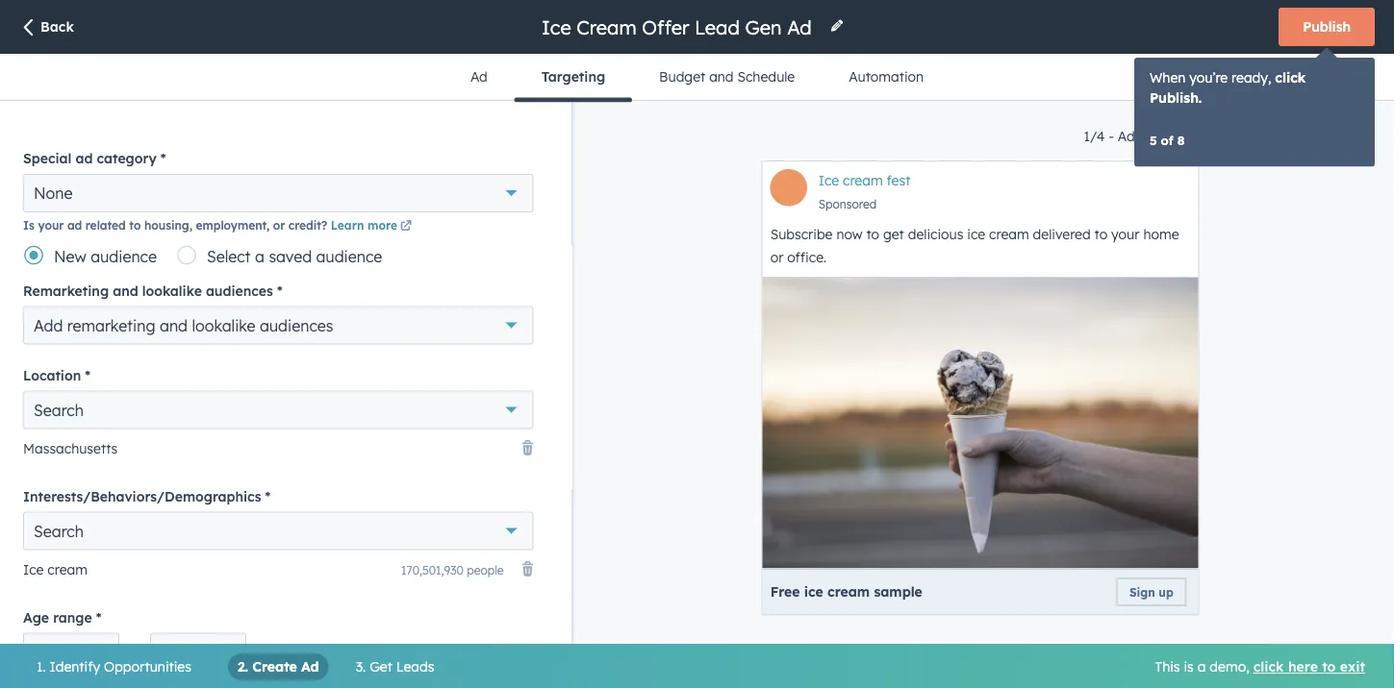 Task type: describe. For each thing, give the bounding box(es) containing it.
budget and schedule button
[[632, 54, 822, 100]]

publish
[[1303, 18, 1351, 35]]

link opens in a new window image
[[400, 218, 412, 235]]

sponsored
[[819, 197, 877, 212]]

is your ad related to housing, employment, or credit?
[[23, 218, 327, 232]]

add remarketing and lookalike audiences button
[[23, 306, 533, 345]]

targeting button
[[514, 54, 632, 102]]

age
[[23, 610, 49, 626]]

when you're ready,
[[1150, 69, 1275, 86]]

age range
[[23, 610, 92, 626]]

ice for ice cream
[[23, 561, 44, 578]]

to right delivered
[[1094, 226, 1108, 243]]

add remarketing and lookalike audiences
[[34, 316, 333, 335]]

fest
[[887, 172, 911, 189]]

3. get leads button
[[356, 654, 434, 681]]

new
[[54, 247, 86, 266]]

and for lookalike
[[113, 282, 138, 299]]

related
[[85, 218, 126, 232]]

people
[[467, 563, 504, 578]]

and for schedule
[[709, 68, 734, 85]]

navigation inside page section 'element'
[[443, 54, 951, 102]]

get
[[370, 659, 392, 676]]

none button
[[23, 174, 533, 213]]

0 vertical spatial audiences
[[206, 282, 273, 299]]

1.
[[37, 659, 46, 676]]

and inside popup button
[[160, 316, 188, 335]]

up
[[1159, 585, 1174, 600]]

new audience
[[54, 247, 157, 266]]

location
[[23, 367, 81, 384]]

page section element
[[0, 0, 1394, 102]]

search for location
[[34, 401, 84, 420]]

learn more link
[[331, 218, 415, 235]]

this
[[1155, 659, 1180, 676]]

delicious
[[908, 226, 964, 243]]

massachusetts
[[23, 440, 118, 457]]

next image
[[1186, 132, 1198, 144]]

previous image
[[1149, 132, 1161, 144]]

saved
[[269, 247, 312, 266]]

more
[[368, 218, 397, 232]]

ice for ice cream fest sponsored
[[819, 172, 839, 189]]

free
[[770, 584, 800, 601]]

5 of 8
[[1150, 132, 1185, 148]]

learn more
[[331, 218, 397, 232]]

housing,
[[144, 218, 192, 232]]

add
[[34, 316, 63, 335]]

subscribe
[[770, 226, 833, 243]]

subscribe now to get delicious ice cream delivered to your home or office.
[[770, 226, 1179, 266]]

audiences inside add remarketing and lookalike audiences popup button
[[260, 316, 333, 335]]

2 audience from the left
[[316, 247, 382, 266]]

click inside click publish.
[[1275, 69, 1306, 86]]

link opens in a new window image
[[400, 221, 412, 232]]

click here to exit link
[[1253, 654, 1365, 681]]

budget and schedule
[[659, 68, 795, 85]]

demo,
[[1210, 659, 1249, 676]]

click publish.
[[1150, 69, 1306, 106]]

1. identify opportunities button
[[37, 654, 191, 681]]

publish.
[[1150, 89, 1202, 106]]

5
[[1150, 132, 1157, 148]]

18 button
[[23, 634, 119, 672]]

remarketing
[[23, 282, 109, 299]]

ad for 2. create ad
[[301, 659, 319, 676]]

here
[[1288, 659, 1318, 676]]

170,501,930
[[401, 563, 464, 578]]

cream up range
[[47, 561, 88, 578]]

back button
[[19, 18, 74, 39]]

1 vertical spatial ad
[[67, 218, 82, 232]]

automation
[[849, 68, 924, 85]]

ice inside subscribe now to get delicious ice cream delivered to your home or office.
[[967, 226, 985, 243]]

is
[[23, 218, 35, 232]]

to right related
[[129, 218, 141, 232]]

of
[[1161, 132, 1174, 148]]

employment,
[[196, 218, 270, 232]]

schedule
[[737, 68, 795, 85]]

when
[[1150, 69, 1186, 86]]

targeting
[[541, 68, 605, 85]]

search button for interests/behaviors/demographics
[[23, 512, 533, 551]]

free ice cream sample
[[770, 584, 923, 601]]

1/4 - ad
[[1084, 128, 1135, 145]]



Task type: vqa. For each thing, say whether or not it's contained in the screenshot.
Link opens in a new window icon
yes



Task type: locate. For each thing, give the bounding box(es) containing it.
remarketing and lookalike audiences
[[23, 282, 273, 299]]

ad left related
[[67, 218, 82, 232]]

search
[[34, 401, 84, 420], [34, 522, 84, 541]]

audience down related
[[91, 247, 157, 266]]

0 vertical spatial ice
[[819, 172, 839, 189]]

and down remarketing and lookalike audiences
[[160, 316, 188, 335]]

1 horizontal spatial or
[[770, 249, 784, 266]]

2 search button from the top
[[23, 512, 533, 551]]

1 vertical spatial ice
[[804, 584, 823, 601]]

ad left targeting
[[470, 68, 488, 85]]

none field inside page section 'element'
[[540, 14, 818, 40]]

1 horizontal spatial ice
[[819, 172, 839, 189]]

65 button
[[150, 634, 246, 672]]

or
[[273, 218, 285, 232], [770, 249, 784, 266]]

0 horizontal spatial and
[[113, 282, 138, 299]]

range
[[53, 610, 92, 626]]

0 vertical spatial lookalike
[[142, 282, 202, 299]]

2 search from the top
[[34, 522, 84, 541]]

age range element
[[23, 634, 533, 672]]

exit
[[1340, 659, 1365, 676]]

18
[[34, 643, 50, 662]]

ice inside ice cream fest sponsored
[[819, 172, 839, 189]]

1 horizontal spatial a
[[1198, 659, 1206, 676]]

0 horizontal spatial ad
[[301, 659, 319, 676]]

delivered
[[1033, 226, 1091, 243]]

1 horizontal spatial your
[[1111, 226, 1140, 243]]

select
[[207, 247, 251, 266]]

to left 'exit'
[[1322, 659, 1336, 676]]

cream inside ice cream fest sponsored
[[843, 172, 883, 189]]

0 vertical spatial ice
[[967, 226, 985, 243]]

ad for 1/4 - ad
[[1118, 128, 1135, 145]]

and inside button
[[709, 68, 734, 85]]

navigation containing ad
[[443, 54, 951, 102]]

and right budget
[[709, 68, 734, 85]]

get
[[883, 226, 904, 243]]

to left the get
[[866, 226, 879, 243]]

2 vertical spatial and
[[160, 316, 188, 335]]

leads
[[396, 659, 434, 676]]

create
[[252, 659, 297, 676]]

now
[[837, 226, 863, 243]]

ice
[[819, 172, 839, 189], [23, 561, 44, 578]]

1 search button from the top
[[23, 391, 533, 430]]

ice up sponsored at the right top of the page
[[819, 172, 839, 189]]

and up the remarketing
[[113, 282, 138, 299]]

0 vertical spatial ad
[[470, 68, 488, 85]]

audiences down select a saved audience
[[260, 316, 333, 335]]

2 horizontal spatial and
[[709, 68, 734, 85]]

1 vertical spatial ad
[[1118, 128, 1135, 145]]

ad
[[470, 68, 488, 85], [1118, 128, 1135, 145], [301, 659, 319, 676]]

a
[[255, 247, 265, 266], [1198, 659, 1206, 676]]

search for interests/behaviors/demographics
[[34, 522, 84, 541]]

None field
[[540, 14, 818, 40]]

category
[[97, 150, 157, 167]]

cream
[[843, 172, 883, 189], [989, 226, 1029, 243], [47, 561, 88, 578], [828, 584, 870, 601]]

0 vertical spatial search button
[[23, 391, 533, 430]]

click right ready,
[[1275, 69, 1306, 86]]

0 vertical spatial a
[[255, 247, 265, 266]]

click left here
[[1253, 659, 1284, 676]]

sign up button
[[1116, 578, 1187, 607]]

0 horizontal spatial audience
[[91, 247, 157, 266]]

ad
[[76, 150, 93, 167], [67, 218, 82, 232]]

0 horizontal spatial a
[[255, 247, 265, 266]]

is
[[1184, 659, 1194, 676]]

-
[[1109, 128, 1114, 145]]

your inside subscribe now to get delicious ice cream delivered to your home or office.
[[1111, 226, 1140, 243]]

1 vertical spatial click
[[1253, 659, 1284, 676]]

special
[[23, 150, 72, 167]]

audiences down "select"
[[206, 282, 273, 299]]

back
[[40, 18, 74, 35]]

0 vertical spatial and
[[709, 68, 734, 85]]

0 horizontal spatial ice
[[804, 584, 823, 601]]

lookalike up add remarketing and lookalike audiences at top left
[[142, 282, 202, 299]]

2. create ad
[[238, 659, 319, 676]]

sample
[[874, 584, 923, 601]]

cream left delivered
[[989, 226, 1029, 243]]

audience down learn
[[316, 247, 382, 266]]

1 horizontal spatial ad
[[470, 68, 488, 85]]

click
[[1275, 69, 1306, 86], [1253, 659, 1284, 676]]

a left "saved"
[[255, 247, 265, 266]]

navigation
[[443, 54, 951, 102]]

2 horizontal spatial ad
[[1118, 128, 1135, 145]]

and
[[709, 68, 734, 85], [113, 282, 138, 299], [160, 316, 188, 335]]

identify
[[50, 659, 100, 676]]

65
[[161, 643, 178, 662]]

2 vertical spatial ad
[[301, 659, 319, 676]]

3. get leads
[[356, 659, 434, 676]]

ice cream fest sponsored
[[819, 172, 911, 212]]

learn
[[331, 218, 364, 232]]

1 horizontal spatial ice
[[967, 226, 985, 243]]

lookalike inside popup button
[[192, 316, 255, 335]]

none
[[34, 184, 73, 203]]

0 horizontal spatial or
[[273, 218, 285, 232]]

automation button
[[822, 54, 951, 100]]

3.
[[356, 659, 366, 676]]

home
[[1143, 226, 1179, 243]]

1 vertical spatial search button
[[23, 512, 533, 551]]

1 search from the top
[[34, 401, 84, 420]]

search up ice cream
[[34, 522, 84, 541]]

0 vertical spatial or
[[273, 218, 285, 232]]

1 vertical spatial audiences
[[260, 316, 333, 335]]

this is a demo, click here to exit
[[1155, 659, 1365, 676]]

you're
[[1190, 69, 1228, 86]]

1 vertical spatial or
[[770, 249, 784, 266]]

opportunities
[[104, 659, 191, 676]]

ice right free
[[804, 584, 823, 601]]

special ad category
[[23, 150, 157, 167]]

cream left the sample
[[828, 584, 870, 601]]

ad right create
[[301, 659, 319, 676]]

or left office.
[[770, 249, 784, 266]]

your
[[38, 218, 64, 232], [1111, 226, 1140, 243]]

cream inside subscribe now to get delicious ice cream delivered to your home or office.
[[989, 226, 1029, 243]]

ad inside navigation
[[470, 68, 488, 85]]

interests/behaviors/demographics
[[23, 488, 261, 505]]

8
[[1177, 132, 1185, 148]]

0 horizontal spatial ice
[[23, 561, 44, 578]]

cream up sponsored at the right top of the page
[[843, 172, 883, 189]]

or left credit?
[[273, 218, 285, 232]]

a right is at bottom right
[[1198, 659, 1206, 676]]

budget
[[659, 68, 705, 85]]

your right is
[[38, 218, 64, 232]]

ad right special
[[76, 150, 93, 167]]

1 horizontal spatial and
[[160, 316, 188, 335]]

1 vertical spatial lookalike
[[192, 316, 255, 335]]

lookalike
[[142, 282, 202, 299], [192, 316, 255, 335]]

ice cream
[[23, 561, 88, 578]]

170,501,930 people
[[401, 563, 504, 578]]

1 horizontal spatial audience
[[316, 247, 382, 266]]

1 vertical spatial and
[[113, 282, 138, 299]]

1 vertical spatial a
[[1198, 659, 1206, 676]]

lookalike down "select"
[[192, 316, 255, 335]]

2.
[[238, 659, 248, 676]]

ice up age
[[23, 561, 44, 578]]

sign
[[1130, 585, 1155, 600]]

1 vertical spatial ice
[[23, 561, 44, 578]]

0 vertical spatial ad
[[76, 150, 93, 167]]

select a saved audience
[[207, 247, 382, 266]]

publish button
[[1279, 8, 1375, 46]]

0 vertical spatial search
[[34, 401, 84, 420]]

search button for location
[[23, 391, 533, 430]]

credit?
[[288, 218, 327, 232]]

to
[[129, 218, 141, 232], [866, 226, 879, 243], [1094, 226, 1108, 243], [1322, 659, 1336, 676]]

ad right -
[[1118, 128, 1135, 145]]

your left home
[[1111, 226, 1140, 243]]

ice right delicious
[[967, 226, 985, 243]]

ad button
[[443, 54, 514, 100]]

1 audience from the left
[[91, 247, 157, 266]]

search button
[[23, 391, 533, 430], [23, 512, 533, 551]]

search down "location"
[[34, 401, 84, 420]]

ready,
[[1232, 69, 1271, 86]]

1/4
[[1084, 128, 1105, 145]]

or inside subscribe now to get delicious ice cream delivered to your home or office.
[[770, 249, 784, 266]]

1. identify opportunities
[[37, 659, 191, 676]]

remarketing
[[67, 316, 155, 335]]

1 vertical spatial search
[[34, 522, 84, 541]]

office.
[[787, 249, 827, 266]]

0 horizontal spatial your
[[38, 218, 64, 232]]

0 vertical spatial click
[[1275, 69, 1306, 86]]



